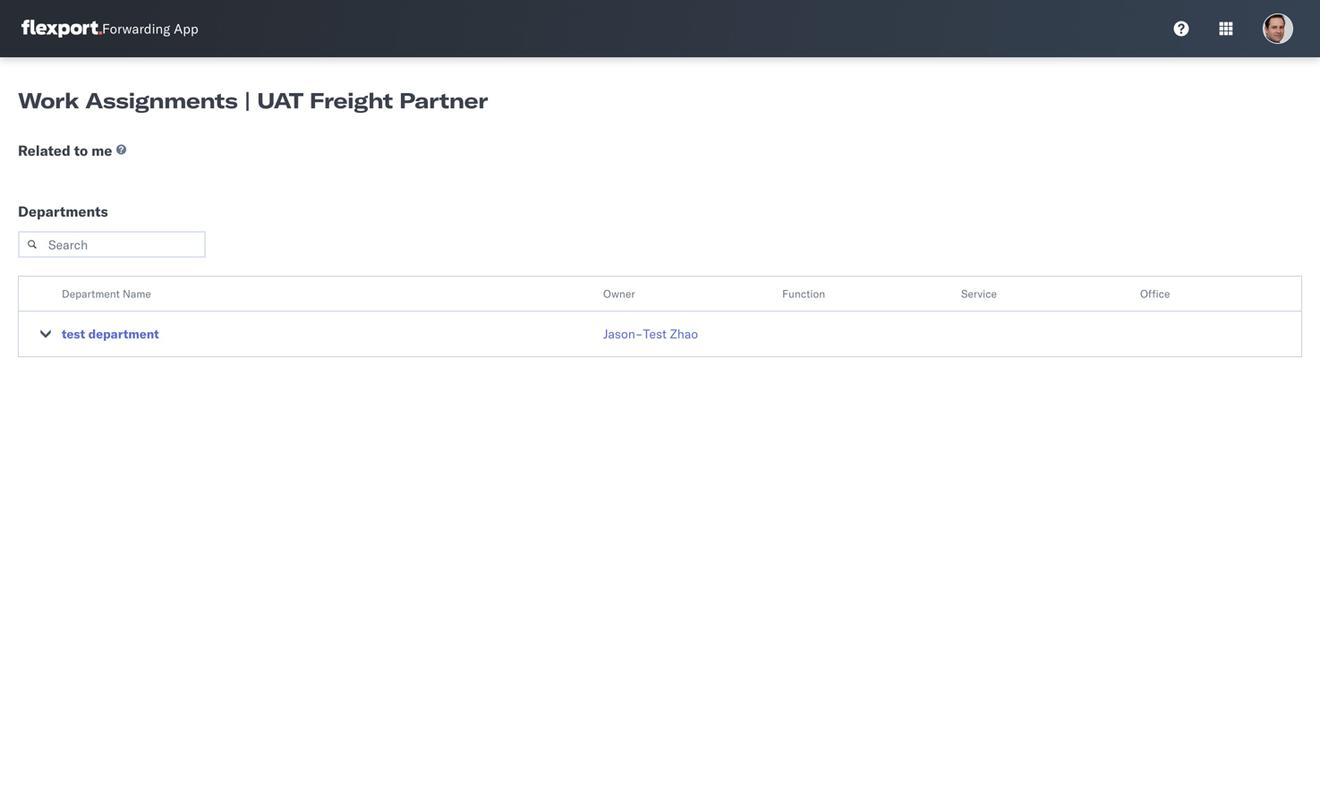 Task type: vqa. For each thing, say whether or not it's contained in the screenshot.
the topmost Confirm Pickup from Rotterdam, Netherlands LINK
no



Task type: locate. For each thing, give the bounding box(es) containing it.
app
[[174, 20, 198, 37]]

me
[[91, 141, 112, 159]]

assignments
[[85, 87, 238, 114]]

to
[[74, 141, 88, 159]]

flexport. image
[[21, 20, 102, 38]]

jason-
[[604, 326, 643, 342]]

test department
[[62, 326, 159, 342]]

related to me
[[18, 141, 112, 159]]

uat
[[257, 87, 303, 114]]

departments
[[18, 202, 108, 220]]

service
[[962, 287, 998, 300]]

test department link
[[62, 325, 159, 343]]

office
[[1141, 287, 1171, 300]]

work
[[18, 87, 79, 114]]

Search text field
[[18, 231, 206, 258]]



Task type: describe. For each thing, give the bounding box(es) containing it.
function
[[783, 287, 826, 300]]

department name
[[62, 287, 151, 300]]

forwarding app link
[[21, 20, 198, 38]]

forwarding app
[[102, 20, 198, 37]]

zhao
[[670, 326, 699, 342]]

|
[[244, 87, 251, 114]]

department
[[88, 326, 159, 342]]

freight
[[310, 87, 393, 114]]

partner
[[399, 87, 488, 114]]

test
[[643, 326, 667, 342]]

name
[[123, 287, 151, 300]]

jason-test zhao link
[[604, 325, 699, 343]]

work assignments | uat freight partner
[[18, 87, 488, 114]]

department
[[62, 287, 120, 300]]

jason-test zhao
[[604, 326, 699, 342]]

forwarding
[[102, 20, 170, 37]]

owner
[[604, 287, 635, 300]]

test
[[62, 326, 85, 342]]

related
[[18, 141, 71, 159]]



